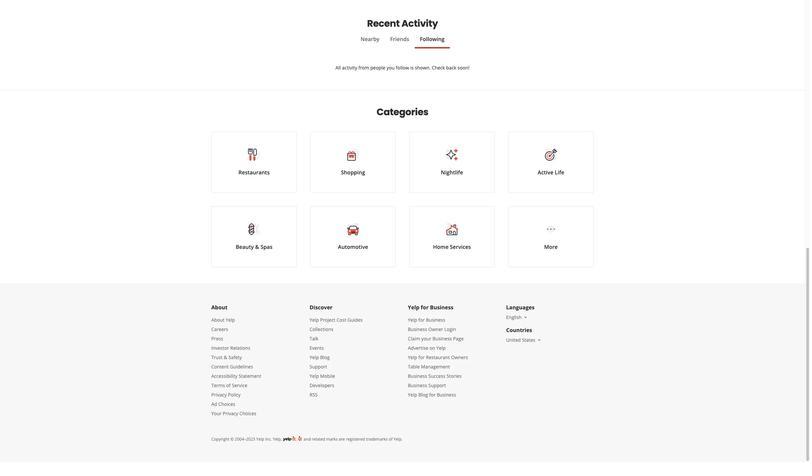 Task type: vqa. For each thing, say whether or not it's contained in the screenshot.
&
yes



Task type: locate. For each thing, give the bounding box(es) containing it.
active
[[538, 169, 554, 176]]

owners
[[451, 355, 468, 361]]

yelp up collections link on the bottom left of the page
[[310, 317, 319, 323]]

english
[[506, 314, 522, 321]]

about up careers
[[211, 317, 225, 323]]

yelp up table
[[408, 355, 417, 361]]

english button
[[506, 314, 529, 321]]

yelp up yelp for business link
[[408, 304, 420, 311]]

business up claim
[[408, 326, 427, 333]]

service
[[232, 383, 247, 389]]

shopping
[[341, 169, 365, 176]]

©
[[231, 437, 234, 443]]

recent
[[367, 17, 400, 30]]

yelp,
[[273, 437, 282, 443]]

yelp down the support link
[[310, 373, 319, 380]]

privacy down terms
[[211, 392, 227, 398]]

nightlife link
[[409, 132, 495, 193]]

of
[[226, 383, 231, 389], [389, 437, 393, 443]]

16 chevron down v2 image down languages
[[523, 315, 529, 320]]

0 vertical spatial choices
[[218, 401, 235, 408]]

claim your business page link
[[408, 336, 464, 342]]

follow
[[396, 65, 409, 71]]

1 horizontal spatial 16 chevron down v2 image
[[537, 338, 542, 343]]

united states
[[506, 337, 536, 344]]

2 about from the top
[[211, 317, 225, 323]]

yelp down events link
[[310, 355, 319, 361]]

and related marks are registered trademarks of yelp.
[[303, 437, 403, 443]]

about
[[211, 304, 228, 311], [211, 317, 225, 323]]

1 horizontal spatial &
[[255, 244, 259, 251]]

for up yelp for business link
[[421, 304, 429, 311]]

blog up the support link
[[320, 355, 330, 361]]

business up "yelp blog for business" link in the bottom right of the page
[[408, 383, 427, 389]]

all activity from people you follow is shown. check back soon!
[[336, 65, 470, 71]]

yelp up careers
[[226, 317, 235, 323]]

about for about
[[211, 304, 228, 311]]

page
[[453, 336, 464, 342]]

accessibility
[[211, 373, 238, 380]]

business support link
[[408, 383, 446, 389]]

yelp for restaurant owners link
[[408, 355, 468, 361]]

trust
[[211, 355, 223, 361]]

support down 'yelp blog' link
[[310, 364, 327, 370]]

choices
[[218, 401, 235, 408], [240, 411, 256, 417]]

tab list
[[211, 35, 594, 49]]

tab list containing nearby
[[211, 35, 594, 49]]

1 vertical spatial about
[[211, 317, 225, 323]]

automotive
[[338, 244, 368, 251]]

1 vertical spatial &
[[224, 355, 227, 361]]

0 horizontal spatial of
[[226, 383, 231, 389]]

16 chevron down v2 image
[[523, 315, 529, 320], [537, 338, 542, 343]]

business down table
[[408, 373, 427, 380]]

0 horizontal spatial support
[[310, 364, 327, 370]]

16 chevron down v2 image inside united states dropdown button
[[537, 338, 542, 343]]

0 vertical spatial of
[[226, 383, 231, 389]]

0 vertical spatial privacy
[[211, 392, 227, 398]]

events link
[[310, 345, 324, 352]]

terms
[[211, 383, 225, 389]]

0 horizontal spatial blog
[[320, 355, 330, 361]]

inc.
[[265, 437, 272, 443]]

ad choices link
[[211, 401, 235, 408]]

yelp left "inc."
[[256, 437, 264, 443]]

for down 'advertise'
[[419, 355, 425, 361]]

related
[[312, 437, 325, 443]]

yelp
[[408, 304, 420, 311], [226, 317, 235, 323], [310, 317, 319, 323], [408, 317, 417, 323], [437, 345, 446, 352], [310, 355, 319, 361], [408, 355, 417, 361], [310, 373, 319, 380], [408, 392, 417, 398], [256, 437, 264, 443]]

blog down business support link on the bottom right
[[419, 392, 428, 398]]

1 vertical spatial of
[[389, 437, 393, 443]]

copyright © 2004–2023 yelp inc. yelp,
[[211, 437, 282, 443]]

category navigation section navigation
[[205, 90, 601, 284]]

restaurant
[[426, 355, 450, 361]]

beauty & spas link
[[211, 206, 297, 268]]

about for about yelp careers press investor relations trust & safety content guidelines accessibility statement terms of service privacy policy ad choices your privacy choices
[[211, 317, 225, 323]]

yelp inside about yelp careers press investor relations trust & safety content guidelines accessibility statement terms of service privacy policy ad choices your privacy choices
[[226, 317, 235, 323]]

nightlife
[[441, 169, 463, 176]]

business
[[430, 304, 454, 311], [426, 317, 445, 323], [408, 326, 427, 333], [433, 336, 452, 342], [408, 373, 427, 380], [408, 383, 427, 389], [437, 392, 456, 398]]

united
[[506, 337, 521, 344]]

yelp up claim
[[408, 317, 417, 323]]

0 vertical spatial blog
[[320, 355, 330, 361]]

0 horizontal spatial 16 chevron down v2 image
[[523, 315, 529, 320]]

owner
[[429, 326, 443, 333]]

spas
[[261, 244, 273, 251]]

claim
[[408, 336, 420, 342]]

statement
[[239, 373, 261, 380]]

16 chevron down v2 image right "states"
[[537, 338, 542, 343]]

& right trust
[[224, 355, 227, 361]]

& left spas
[[255, 244, 259, 251]]

all
[[336, 65, 341, 71]]

content
[[211, 364, 229, 370]]

home services
[[433, 244, 471, 251]]

on
[[430, 345, 435, 352]]

careers link
[[211, 326, 228, 333]]

you
[[387, 65, 395, 71]]

developers
[[310, 383, 334, 389]]

1 vertical spatial 16 chevron down v2 image
[[537, 338, 542, 343]]

support link
[[310, 364, 327, 370]]

about inside about yelp careers press investor relations trust & safety content guidelines accessibility statement terms of service privacy policy ad choices your privacy choices
[[211, 317, 225, 323]]

&
[[255, 244, 259, 251], [224, 355, 227, 361]]

activity
[[342, 65, 357, 71]]

registered
[[346, 437, 365, 443]]

0 vertical spatial 16 chevron down v2 image
[[523, 315, 529, 320]]

friends
[[390, 35, 409, 43]]

yelp.
[[394, 437, 403, 443]]

business down stories
[[437, 392, 456, 398]]

0 vertical spatial about
[[211, 304, 228, 311]]

check
[[432, 65, 445, 71]]

1 vertical spatial blog
[[419, 392, 428, 398]]

choices down privacy policy link
[[218, 401, 235, 408]]

more
[[544, 244, 558, 251]]

of up privacy policy link
[[226, 383, 231, 389]]

1 vertical spatial choices
[[240, 411, 256, 417]]

yelp project cost guides collections talk events yelp blog support yelp mobile developers rss
[[310, 317, 363, 398]]

1 vertical spatial support
[[429, 383, 446, 389]]

of left yelp.
[[389, 437, 393, 443]]

about up the about yelp link
[[211, 304, 228, 311]]

events
[[310, 345, 324, 352]]

16 chevron down v2 image inside english popup button
[[523, 315, 529, 320]]

is
[[411, 65, 414, 71]]

policy
[[228, 392, 241, 398]]

1 horizontal spatial blog
[[419, 392, 428, 398]]

support down success
[[429, 383, 446, 389]]

people
[[371, 65, 386, 71]]

terms of service link
[[211, 383, 247, 389]]

for
[[421, 304, 429, 311], [419, 317, 425, 323], [419, 355, 425, 361], [429, 392, 436, 398]]

1 horizontal spatial support
[[429, 383, 446, 389]]

investor relations link
[[211, 345, 250, 352]]

0 vertical spatial support
[[310, 364, 327, 370]]

content guidelines link
[[211, 364, 253, 370]]

of inside about yelp careers press investor relations trust & safety content guidelines accessibility statement terms of service privacy policy ad choices your privacy choices
[[226, 383, 231, 389]]

table
[[408, 364, 420, 370]]

privacy down ad choices link
[[223, 411, 238, 417]]

life
[[555, 169, 565, 176]]

business owner login link
[[408, 326, 456, 333]]

support inside yelp project cost guides collections talk events yelp blog support yelp mobile developers rss
[[310, 364, 327, 370]]

yelp burst image
[[298, 436, 303, 442]]

choices down policy
[[240, 411, 256, 417]]

1 about from the top
[[211, 304, 228, 311]]

1 horizontal spatial choices
[[240, 411, 256, 417]]

0 horizontal spatial &
[[224, 355, 227, 361]]

0 vertical spatial &
[[255, 244, 259, 251]]

cost
[[337, 317, 346, 323]]

16 chevron down v2 image for languages
[[523, 315, 529, 320]]

collections
[[310, 326, 334, 333]]

united states button
[[506, 337, 542, 344]]

blog
[[320, 355, 330, 361], [419, 392, 428, 398]]



Task type: describe. For each thing, give the bounding box(es) containing it.
developers link
[[310, 383, 334, 389]]

languages
[[506, 304, 535, 311]]

business up the owner
[[426, 317, 445, 323]]

0 horizontal spatial choices
[[218, 401, 235, 408]]

talk
[[310, 336, 319, 342]]

trademarks
[[366, 437, 388, 443]]

yelp logo image
[[283, 436, 296, 443]]

press link
[[211, 336, 223, 342]]

following
[[420, 35, 445, 43]]

& inside about yelp careers press investor relations trust & safety content guidelines accessibility statement terms of service privacy policy ad choices your privacy choices
[[224, 355, 227, 361]]

activity
[[402, 17, 438, 30]]

yelp right the on
[[437, 345, 446, 352]]

active life link
[[508, 132, 594, 193]]

marks
[[326, 437, 338, 443]]

support inside yelp for business business owner login claim your business page advertise on yelp yelp for restaurant owners table management business success stories business support yelp blog for business
[[429, 383, 446, 389]]

advertise on yelp link
[[408, 345, 446, 352]]

explore recent activity section section
[[211, 0, 594, 90]]

& inside 'link'
[[255, 244, 259, 251]]

business up yelp for business link
[[430, 304, 454, 311]]

project
[[320, 317, 336, 323]]

about yelp careers press investor relations trust & safety content guidelines accessibility statement terms of service privacy policy ad choices your privacy choices
[[211, 317, 261, 417]]

safety
[[229, 355, 242, 361]]

yelp for business business owner login claim your business page advertise on yelp yelp for restaurant owners table management business success stories business support yelp blog for business
[[408, 317, 468, 398]]

copyright
[[211, 437, 230, 443]]

yelp for business link
[[408, 317, 445, 323]]

recent activity
[[367, 17, 438, 30]]

rss link
[[310, 392, 318, 398]]

countries
[[506, 327, 532, 334]]

restaurants
[[239, 169, 270, 176]]

2004–2023
[[235, 437, 255, 443]]

business down the owner
[[433, 336, 452, 342]]

yelp blog link
[[310, 355, 330, 361]]

table management link
[[408, 364, 450, 370]]

trust & safety link
[[211, 355, 242, 361]]

yelp down business support link on the bottom right
[[408, 392, 417, 398]]

accessibility statement link
[[211, 373, 261, 380]]

press
[[211, 336, 223, 342]]

mobile
[[320, 373, 335, 380]]

your
[[422, 336, 432, 342]]

privacy policy link
[[211, 392, 241, 398]]

relations
[[230, 345, 250, 352]]

nearby
[[361, 35, 380, 43]]

categories
[[377, 106, 429, 119]]

for up business owner login link
[[419, 317, 425, 323]]

advertise
[[408, 345, 429, 352]]

blog inside yelp project cost guides collections talk events yelp blog support yelp mobile developers rss
[[320, 355, 330, 361]]

management
[[421, 364, 450, 370]]

rss
[[310, 392, 318, 398]]

success
[[429, 373, 446, 380]]

back
[[446, 65, 457, 71]]

1 horizontal spatial of
[[389, 437, 393, 443]]

shopping link
[[310, 132, 396, 193]]

login
[[445, 326, 456, 333]]

your
[[211, 411, 222, 417]]

,
[[296, 437, 298, 443]]

for down business support link on the bottom right
[[429, 392, 436, 398]]

yelp for business
[[408, 304, 454, 311]]

1 vertical spatial privacy
[[223, 411, 238, 417]]

home services link
[[409, 206, 495, 268]]

from
[[359, 65, 369, 71]]

beauty
[[236, 244, 254, 251]]

16 chevron down v2 image for countries
[[537, 338, 542, 343]]

yelp project cost guides link
[[310, 317, 363, 323]]

business success stories link
[[408, 373, 462, 380]]

stories
[[447, 373, 462, 380]]

yelp mobile link
[[310, 373, 335, 380]]

soon!
[[458, 65, 470, 71]]

guides
[[348, 317, 363, 323]]

states
[[522, 337, 536, 344]]

collections link
[[310, 326, 334, 333]]

active life
[[538, 169, 565, 176]]

home
[[433, 244, 449, 251]]

blog inside yelp for business business owner login claim your business page advertise on yelp yelp for restaurant owners table management business success stories business support yelp blog for business
[[419, 392, 428, 398]]

more link
[[508, 206, 594, 268]]

beauty & spas
[[236, 244, 273, 251]]

discover
[[310, 304, 333, 311]]

talk link
[[310, 336, 319, 342]]

yelp blog for business link
[[408, 392, 456, 398]]

your privacy choices link
[[211, 411, 256, 417]]

investor
[[211, 345, 229, 352]]

are
[[339, 437, 345, 443]]

about yelp link
[[211, 317, 235, 323]]



